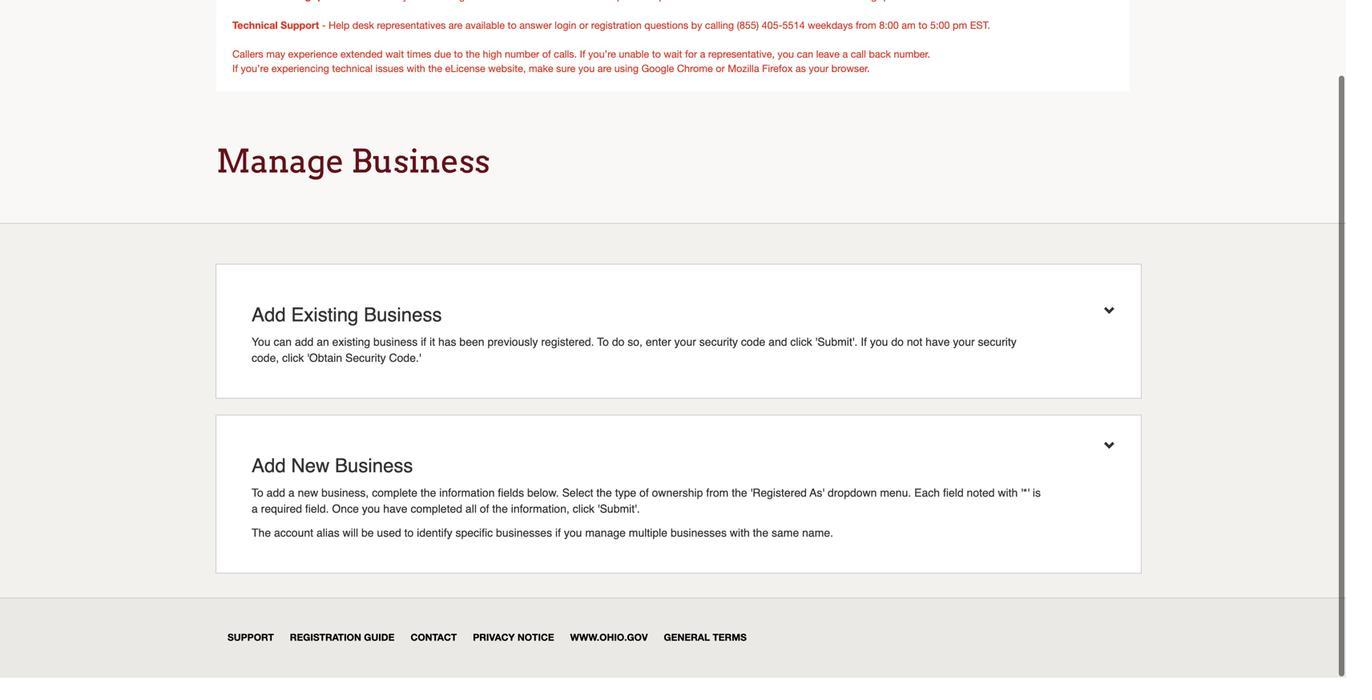 Task type: locate. For each thing, give the bounding box(es) containing it.
1 horizontal spatial businesses
[[671, 527, 727, 540]]

can inside you can add an existing business if it has been previously registered. to do so, enter your security code and click 'submit'. if you do not have your security code, click 'obtain security code.'
[[274, 336, 292, 349]]

add for add new business
[[252, 456, 286, 478]]

back
[[869, 48, 891, 60]]

to up required
[[252, 487, 264, 500]]

do left 'not' at right
[[892, 336, 904, 349]]

1 vertical spatial you're
[[241, 63, 269, 75]]

2 horizontal spatial with
[[998, 487, 1018, 500]]

you can add an existing business if it has been previously registered. to do so, enter your security code and click 'submit'. if you do not have your security code, click 'obtain security code.'
[[252, 336, 1017, 365]]

add up you
[[252, 305, 286, 327]]

so,
[[628, 336, 643, 349]]

0 vertical spatial 'submit'.
[[816, 336, 858, 349]]

by
[[692, 20, 703, 31]]

code.'
[[389, 352, 421, 365]]

1 horizontal spatial from
[[856, 20, 877, 31]]

est.
[[971, 20, 991, 31]]

have inside you can add an existing business if it has been previously registered. to do so, enter your security code and click 'submit'. if you do not have your security code, click 'obtain security code.'
[[926, 336, 950, 349]]

to left answer
[[508, 20, 517, 31]]

have down complete
[[383, 503, 408, 516]]

are left using on the top
[[598, 63, 612, 75]]

1 horizontal spatial click
[[573, 503, 595, 516]]

2 horizontal spatial of
[[640, 487, 649, 500]]

from inside the "technical support - help desk representatives are available to answer login or registration questions by calling (855) 405-5514 weekdays from 8:00 am to 5:00 pm est."
[[856, 20, 877, 31]]

a up the
[[252, 503, 258, 516]]

are left available
[[449, 20, 463, 31]]

with inside callers may experience extended wait times due to the high number of calls. if you're unable to wait for a representative, you can leave a call back number. if you're experiencing technical issues with the elicense website, make sure you are using google chrome or mozilla firefox as your browser.
[[407, 63, 426, 75]]

'submit'. inside to add a new business, complete the information fields below. select the type of ownership from the 'registered as' dropdown menu. each field noted with '*' is a required field. once you have completed all of the information, click 'submit'.
[[598, 503, 640, 516]]

if right calls.
[[580, 48, 586, 60]]

businesses
[[496, 527, 552, 540], [671, 527, 727, 540]]

1 vertical spatial support
[[228, 633, 274, 644]]

your inside callers may experience extended wait times due to the high number of calls. if you're unable to wait for a representative, you can leave a call back number. if you're experiencing technical issues with the elicense website, make sure you are using google chrome or mozilla firefox as your browser.
[[809, 63, 829, 75]]

add left an
[[295, 336, 314, 349]]

1 horizontal spatial support
[[281, 19, 319, 31]]

enter
[[646, 336, 672, 349]]

you inside you can add an existing business if it has been previously registered. to do so, enter your security code and click 'submit'. if you do not have your security code, click 'obtain security code.'
[[870, 336, 889, 349]]

of right type
[[640, 487, 649, 500]]

2 add from the top
[[252, 456, 286, 478]]

2 vertical spatial business
[[335, 456, 413, 478]]

representative,
[[709, 48, 775, 60]]

2 wait from the left
[[664, 48, 683, 60]]

1 horizontal spatial if
[[580, 48, 586, 60]]

0 vertical spatial add
[[295, 336, 314, 349]]

0 vertical spatial can
[[797, 48, 814, 60]]

8:00
[[880, 20, 899, 31]]

click right and on the right of page
[[791, 336, 813, 349]]

code
[[741, 336, 766, 349]]

2 vertical spatial with
[[730, 527, 750, 540]]

0 vertical spatial have
[[926, 336, 950, 349]]

been
[[460, 336, 485, 349]]

have inside to add a new business, complete the information fields below. select the type of ownership from the 'registered as' dropdown menu. each field noted with '*' is a required field. once you have completed all of the information, click 'submit'.
[[383, 503, 408, 516]]

your right enter
[[675, 336, 697, 349]]

your down leave
[[809, 63, 829, 75]]

of up make
[[542, 48, 551, 60]]

www.ohio.gov
[[570, 633, 648, 644]]

using
[[615, 63, 639, 75]]

add inside to add a new business, complete the information fields below. select the type of ownership from the 'registered as' dropdown menu. each field noted with '*' is a required field. once you have completed all of the information, click 'submit'.
[[267, 487, 285, 500]]

0 horizontal spatial wait
[[386, 48, 404, 60]]

with
[[407, 63, 426, 75], [998, 487, 1018, 500], [730, 527, 750, 540]]

you up firefox
[[778, 48, 794, 60]]

1 horizontal spatial 'submit'.
[[816, 336, 858, 349]]

select
[[562, 487, 594, 500]]

answer
[[520, 20, 552, 31]]

0 vertical spatial with
[[407, 63, 426, 75]]

0 vertical spatial to
[[597, 336, 609, 349]]

1 horizontal spatial are
[[598, 63, 612, 75]]

1 businesses from the left
[[496, 527, 552, 540]]

0 vertical spatial click
[[791, 336, 813, 349]]

0 horizontal spatial or
[[579, 20, 589, 31]]

1 vertical spatial have
[[383, 503, 408, 516]]

do left so,
[[612, 336, 625, 349]]

1 add from the top
[[252, 305, 286, 327]]

are inside callers may experience extended wait times due to the high number of calls. if you're unable to wait for a representative, you can leave a call back number. if you're experiencing technical issues with the elicense website, make sure you are using google chrome or mozilla firefox as your browser.
[[598, 63, 612, 75]]

registration
[[290, 633, 361, 644]]

can up as
[[797, 48, 814, 60]]

0 horizontal spatial security
[[700, 336, 738, 349]]

registration
[[591, 20, 642, 31]]

0 horizontal spatial 'submit'.
[[598, 503, 640, 516]]

you inside to add a new business, complete the information fields below. select the type of ownership from the 'registered as' dropdown menu. each field noted with '*' is a required field. once you have completed all of the information, click 'submit'.
[[362, 503, 380, 516]]

2 vertical spatial if
[[861, 336, 867, 349]]

support left the -
[[281, 19, 319, 31]]

of
[[542, 48, 551, 60], [640, 487, 649, 500], [480, 503, 489, 516]]

'*'
[[1021, 487, 1030, 500]]

from right ownership
[[706, 487, 729, 500]]

click inside to add a new business, complete the information fields below. select the type of ownership from the 'registered as' dropdown menu. each field noted with '*' is a required field. once you have completed all of the information, click 'submit'.
[[573, 503, 595, 516]]

2 businesses from the left
[[671, 527, 727, 540]]

business
[[351, 142, 490, 181], [364, 305, 442, 327], [335, 456, 413, 478]]

contact
[[411, 633, 457, 644]]

0 vertical spatial are
[[449, 20, 463, 31]]

businesses down information,
[[496, 527, 552, 540]]

your right 'not' at right
[[953, 336, 975, 349]]

'registered
[[751, 487, 807, 500]]

1 horizontal spatial do
[[892, 336, 904, 349]]

'submit'. down type
[[598, 503, 640, 516]]

2 security from the left
[[978, 336, 1017, 349]]

0 horizontal spatial if
[[232, 63, 238, 75]]

of right all
[[480, 503, 489, 516]]

security
[[700, 336, 738, 349], [978, 336, 1017, 349]]

the
[[252, 527, 271, 540]]

0 horizontal spatial you're
[[241, 63, 269, 75]]

elicense
[[445, 63, 486, 75]]

support left registration
[[228, 633, 274, 644]]

1 vertical spatial add
[[252, 456, 286, 478]]

or inside callers may experience extended wait times due to the high number of calls. if you're unable to wait for a representative, you can leave a call back number. if you're experiencing technical issues with the elicense website, make sure you are using google chrome or mozilla firefox as your browser.
[[716, 63, 725, 75]]

0 horizontal spatial have
[[383, 503, 408, 516]]

you're up using on the top
[[588, 48, 616, 60]]

(855)
[[737, 20, 759, 31]]

support
[[281, 19, 319, 31], [228, 633, 274, 644]]

0 horizontal spatial are
[[449, 20, 463, 31]]

2 horizontal spatial click
[[791, 336, 813, 349]]

0 horizontal spatial from
[[706, 487, 729, 500]]

number
[[505, 48, 540, 60]]

1 horizontal spatial security
[[978, 336, 1017, 349]]

a
[[700, 48, 706, 60], [843, 48, 848, 60], [289, 487, 295, 500], [252, 503, 258, 516]]

0 horizontal spatial can
[[274, 336, 292, 349]]

if down information,
[[556, 527, 561, 540]]

1 horizontal spatial if
[[556, 527, 561, 540]]

1 horizontal spatial add
[[295, 336, 314, 349]]

you up be
[[362, 503, 380, 516]]

1 vertical spatial click
[[282, 352, 304, 365]]

issues
[[376, 63, 404, 75]]

0 vertical spatial you're
[[588, 48, 616, 60]]

to left so,
[[597, 336, 609, 349]]

to
[[508, 20, 517, 31], [919, 20, 928, 31], [454, 48, 463, 60], [652, 48, 661, 60], [405, 527, 414, 540]]

0 horizontal spatial of
[[480, 503, 489, 516]]

0 vertical spatial if
[[421, 336, 427, 349]]

'submit'. right and on the right of page
[[816, 336, 858, 349]]

callers
[[232, 48, 264, 60]]

2 vertical spatial click
[[573, 503, 595, 516]]

1 vertical spatial or
[[716, 63, 725, 75]]

with left same
[[730, 527, 750, 540]]

as
[[796, 63, 806, 75]]

'submit'. inside you can add an existing business if it has been previously registered. to do so, enter your security code and click 'submit'. if you do not have your security code, click 'obtain security code.'
[[816, 336, 858, 349]]

click right code, on the bottom left of the page
[[282, 352, 304, 365]]

0 horizontal spatial add
[[267, 487, 285, 500]]

security
[[346, 352, 386, 365]]

can right you
[[274, 336, 292, 349]]

1 vertical spatial can
[[274, 336, 292, 349]]

if left it on the left
[[421, 336, 427, 349]]

you left 'not' at right
[[870, 336, 889, 349]]

if
[[421, 336, 427, 349], [556, 527, 561, 540]]

to add a new business, complete the information fields below. select the type of ownership from the 'registered as' dropdown menu. each field noted with '*' is a required field. once you have completed all of the information, click 'submit'.
[[252, 487, 1041, 516]]

if down callers
[[232, 63, 238, 75]]

are inside the "technical support - help desk representatives are available to answer login or registration questions by calling (855) 405-5514 weekdays from 8:00 am to 5:00 pm est."
[[449, 20, 463, 31]]

with left '*'
[[998, 487, 1018, 500]]

are
[[449, 20, 463, 31], [598, 63, 612, 75]]

calls.
[[554, 48, 577, 60]]

unable
[[619, 48, 649, 60]]

or left mozilla
[[716, 63, 725, 75]]

0 horizontal spatial your
[[675, 336, 697, 349]]

0 vertical spatial or
[[579, 20, 589, 31]]

am
[[902, 20, 916, 31]]

add left new on the bottom of the page
[[252, 456, 286, 478]]

the left same
[[753, 527, 769, 540]]

or inside the "technical support - help desk representatives are available to answer login or registration questions by calling (855) 405-5514 weekdays from 8:00 am to 5:00 pm est."
[[579, 20, 589, 31]]

0 horizontal spatial businesses
[[496, 527, 552, 540]]

you
[[778, 48, 794, 60], [579, 63, 595, 75], [870, 336, 889, 349], [362, 503, 380, 516], [564, 527, 582, 540]]

1 horizontal spatial can
[[797, 48, 814, 60]]

with down times
[[407, 63, 426, 75]]

0 horizontal spatial with
[[407, 63, 426, 75]]

manage business
[[216, 142, 490, 181]]

or right login
[[579, 20, 589, 31]]

1 vertical spatial 'submit'.
[[598, 503, 640, 516]]

all
[[466, 503, 477, 516]]

'submit'.
[[816, 336, 858, 349], [598, 503, 640, 516]]

sure
[[556, 63, 576, 75]]

0 horizontal spatial if
[[421, 336, 427, 349]]

have right 'not' at right
[[926, 336, 950, 349]]

0 vertical spatial from
[[856, 20, 877, 31]]

weekdays
[[808, 20, 853, 31]]

0 vertical spatial add
[[252, 305, 286, 327]]

technical support - help desk representatives are available to answer login or registration questions by calling (855) 405-5514 weekdays from 8:00 am to 5:00 pm est.
[[232, 19, 991, 31]]

1 horizontal spatial or
[[716, 63, 725, 75]]

wait up "issues"
[[386, 48, 404, 60]]

chevron down image
[[1105, 306, 1129, 317]]

1 horizontal spatial have
[[926, 336, 950, 349]]

1 vertical spatial add
[[267, 487, 285, 500]]

pm
[[953, 20, 968, 31]]

do
[[612, 336, 625, 349], [892, 336, 904, 349]]

desk
[[353, 20, 374, 31]]

1 vertical spatial to
[[252, 487, 264, 500]]

to inside you can add an existing business if it has been previously registered. to do so, enter your security code and click 'submit'. if you do not have your security code, click 'obtain security code.'
[[597, 336, 609, 349]]

the left type
[[597, 487, 612, 500]]

1 vertical spatial are
[[598, 63, 612, 75]]

general terms
[[664, 633, 747, 644]]

1 vertical spatial from
[[706, 487, 729, 500]]

add
[[252, 305, 286, 327], [252, 456, 286, 478]]

if inside you can add an existing business if it has been previously registered. to do so, enter your security code and click 'submit'. if you do not have your security code, click 'obtain security code.'
[[861, 336, 867, 349]]

1 wait from the left
[[386, 48, 404, 60]]

existing
[[291, 305, 359, 327]]

from left 8:00
[[856, 20, 877, 31]]

general terms link
[[664, 633, 747, 644]]

0 vertical spatial of
[[542, 48, 551, 60]]

the account alias will be used to identify specific businesses if you manage multiple businesses with the same name.
[[252, 527, 834, 540]]

1 vertical spatial with
[[998, 487, 1018, 500]]

website,
[[488, 63, 526, 75]]

if
[[580, 48, 586, 60], [232, 63, 238, 75], [861, 336, 867, 349]]

used
[[377, 527, 401, 540]]

click
[[791, 336, 813, 349], [282, 352, 304, 365], [573, 503, 595, 516]]

1 vertical spatial of
[[640, 487, 649, 500]]

manage
[[216, 142, 344, 181]]

the
[[466, 48, 480, 60], [428, 63, 443, 75], [421, 487, 436, 500], [597, 487, 612, 500], [732, 487, 748, 500], [493, 503, 508, 516], [753, 527, 769, 540]]

0 horizontal spatial do
[[612, 336, 625, 349]]

make
[[529, 63, 554, 75]]

is
[[1033, 487, 1041, 500]]

0 horizontal spatial to
[[252, 487, 264, 500]]

add up required
[[267, 487, 285, 500]]

your
[[809, 63, 829, 75], [675, 336, 697, 349], [953, 336, 975, 349]]

if left 'not' at right
[[861, 336, 867, 349]]

technical
[[232, 19, 278, 31]]

wait left for
[[664, 48, 683, 60]]

click down "select"
[[573, 503, 595, 516]]

2 horizontal spatial if
[[861, 336, 867, 349]]

from inside to add a new business, complete the information fields below. select the type of ownership from the 'registered as' dropdown menu. each field noted with '*' is a required field. once you have completed all of the information, click 'submit'.
[[706, 487, 729, 500]]

you're down callers
[[241, 63, 269, 75]]

businesses down ownership
[[671, 527, 727, 540]]

1 vertical spatial business
[[364, 305, 442, 327]]

business for add existing business
[[364, 305, 442, 327]]

field
[[943, 487, 964, 500]]

1 horizontal spatial wait
[[664, 48, 683, 60]]

1 horizontal spatial your
[[809, 63, 829, 75]]

1 horizontal spatial of
[[542, 48, 551, 60]]

1 horizontal spatial to
[[597, 336, 609, 349]]

privacy notice
[[473, 633, 554, 644]]

required
[[261, 503, 302, 516]]



Task type: vqa. For each thing, say whether or not it's contained in the screenshot.
"Mozilla" at top
yes



Task type: describe. For each thing, give the bounding box(es) containing it.
you
[[252, 336, 271, 349]]

high
[[483, 48, 502, 60]]

0 horizontal spatial support
[[228, 633, 274, 644]]

noted
[[967, 487, 995, 500]]

manage
[[585, 527, 626, 540]]

business for add new business
[[335, 456, 413, 478]]

help
[[329, 20, 350, 31]]

2 vertical spatial of
[[480, 503, 489, 516]]

privacy notice link
[[473, 633, 554, 644]]

each
[[915, 487, 940, 500]]

same
[[772, 527, 799, 540]]

can inside callers may experience extended wait times due to the high number of calls. if you're unable to wait for a representative, you can leave a call back number. if you're experiencing technical issues with the elicense website, make sure you are using google chrome or mozilla firefox as your browser.
[[797, 48, 814, 60]]

to up google
[[652, 48, 661, 60]]

type
[[615, 487, 637, 500]]

menu.
[[880, 487, 912, 500]]

new
[[298, 487, 318, 500]]

add for add existing business
[[252, 305, 286, 327]]

business,
[[322, 487, 369, 500]]

questions
[[645, 20, 689, 31]]

login
[[555, 20, 577, 31]]

the up completed
[[421, 487, 436, 500]]

the up elicense on the top of page
[[466, 48, 480, 60]]

to right 'am'
[[919, 20, 928, 31]]

www.ohio.gov link
[[570, 633, 648, 644]]

0 vertical spatial business
[[351, 142, 490, 181]]

google
[[642, 63, 675, 75]]

experience
[[288, 48, 338, 60]]

the down fields
[[493, 503, 508, 516]]

if inside you can add an existing business if it has been previously registered. to do so, enter your security code and click 'submit'. if you do not have your security code, click 'obtain security code.'
[[421, 336, 427, 349]]

below.
[[527, 487, 559, 500]]

to right the used
[[405, 527, 414, 540]]

dropdown
[[828, 487, 877, 500]]

you right sure
[[579, 63, 595, 75]]

1 horizontal spatial with
[[730, 527, 750, 540]]

the down due
[[428, 63, 443, 75]]

'obtain
[[307, 352, 342, 365]]

guide
[[364, 633, 395, 644]]

as'
[[810, 487, 825, 500]]

405-
[[762, 20, 783, 31]]

to right due
[[454, 48, 463, 60]]

0 vertical spatial support
[[281, 19, 319, 31]]

and
[[769, 336, 788, 349]]

general
[[664, 633, 710, 644]]

existing
[[332, 336, 370, 349]]

information,
[[511, 503, 570, 516]]

has
[[438, 336, 457, 349]]

chrome
[[677, 63, 713, 75]]

of inside callers may experience extended wait times due to the high number of calls. if you're unable to wait for a representative, you can leave a call back number. if you're experiencing technical issues with the elicense website, make sure you are using google chrome or mozilla firefox as your browser.
[[542, 48, 551, 60]]

ownership
[[652, 487, 703, 500]]

2 do from the left
[[892, 336, 904, 349]]

new
[[291, 456, 330, 478]]

a right for
[[700, 48, 706, 60]]

technical
[[332, 63, 373, 75]]

1 horizontal spatial you're
[[588, 48, 616, 60]]

you left manage on the left bottom
[[564, 527, 582, 540]]

1 vertical spatial if
[[232, 63, 238, 75]]

experiencing
[[272, 63, 329, 75]]

for
[[685, 48, 698, 60]]

previously
[[488, 336, 538, 349]]

notice
[[518, 633, 554, 644]]

add inside you can add an existing business if it has been previously registered. to do so, enter your security code and click 'submit'. if you do not have your security code, click 'obtain security code.'
[[295, 336, 314, 349]]

a left call
[[843, 48, 848, 60]]

1 do from the left
[[612, 336, 625, 349]]

0 vertical spatial if
[[580, 48, 586, 60]]

-
[[322, 20, 326, 31]]

add new business
[[252, 456, 413, 478]]

1 vertical spatial if
[[556, 527, 561, 540]]

once
[[332, 503, 359, 516]]

specific
[[456, 527, 493, 540]]

callers may experience extended wait times due to the high number of calls. if you're unable to wait for a representative, you can leave a call back number. if you're experiencing technical issues with the elicense website, make sure you are using google chrome or mozilla firefox as your browser.
[[232, 48, 931, 75]]

due
[[434, 48, 451, 60]]

multiple
[[629, 527, 668, 540]]

field.
[[305, 503, 329, 516]]

code,
[[252, 352, 279, 365]]

5:00
[[931, 20, 950, 31]]

1 security from the left
[[700, 336, 738, 349]]

privacy
[[473, 633, 515, 644]]

fields
[[498, 487, 524, 500]]

will
[[343, 527, 358, 540]]

5514
[[783, 20, 805, 31]]

terms
[[713, 633, 747, 644]]

not
[[907, 336, 923, 349]]

0 horizontal spatial click
[[282, 352, 304, 365]]

may
[[266, 48, 285, 60]]

call
[[851, 48, 866, 60]]

information
[[439, 487, 495, 500]]

the left the 'registered
[[732, 487, 748, 500]]

browser.
[[832, 63, 870, 75]]

to inside to add a new business, complete the information fields below. select the type of ownership from the 'registered as' dropdown menu. each field noted with '*' is a required field. once you have completed all of the information, click 'submit'.
[[252, 487, 264, 500]]

registration guide link
[[290, 633, 395, 644]]

number.
[[894, 48, 931, 60]]

completed
[[411, 503, 463, 516]]

registration guide
[[290, 633, 395, 644]]

a left new
[[289, 487, 295, 500]]

leave
[[817, 48, 840, 60]]

calling
[[705, 20, 734, 31]]

business
[[374, 336, 418, 349]]

contact link
[[411, 633, 457, 644]]

extended
[[341, 48, 383, 60]]

available
[[466, 20, 505, 31]]

it
[[430, 336, 435, 349]]

mozilla
[[728, 63, 760, 75]]

name.
[[803, 527, 834, 540]]

2 horizontal spatial your
[[953, 336, 975, 349]]

alias
[[317, 527, 340, 540]]

firefox
[[762, 63, 793, 75]]

account
[[274, 527, 313, 540]]

with inside to add a new business, complete the information fields below. select the type of ownership from the 'registered as' dropdown menu. each field noted with '*' is a required field. once you have completed all of the information, click 'submit'.
[[998, 487, 1018, 500]]

representatives
[[377, 20, 446, 31]]

chevron down image
[[1105, 441, 1129, 452]]



